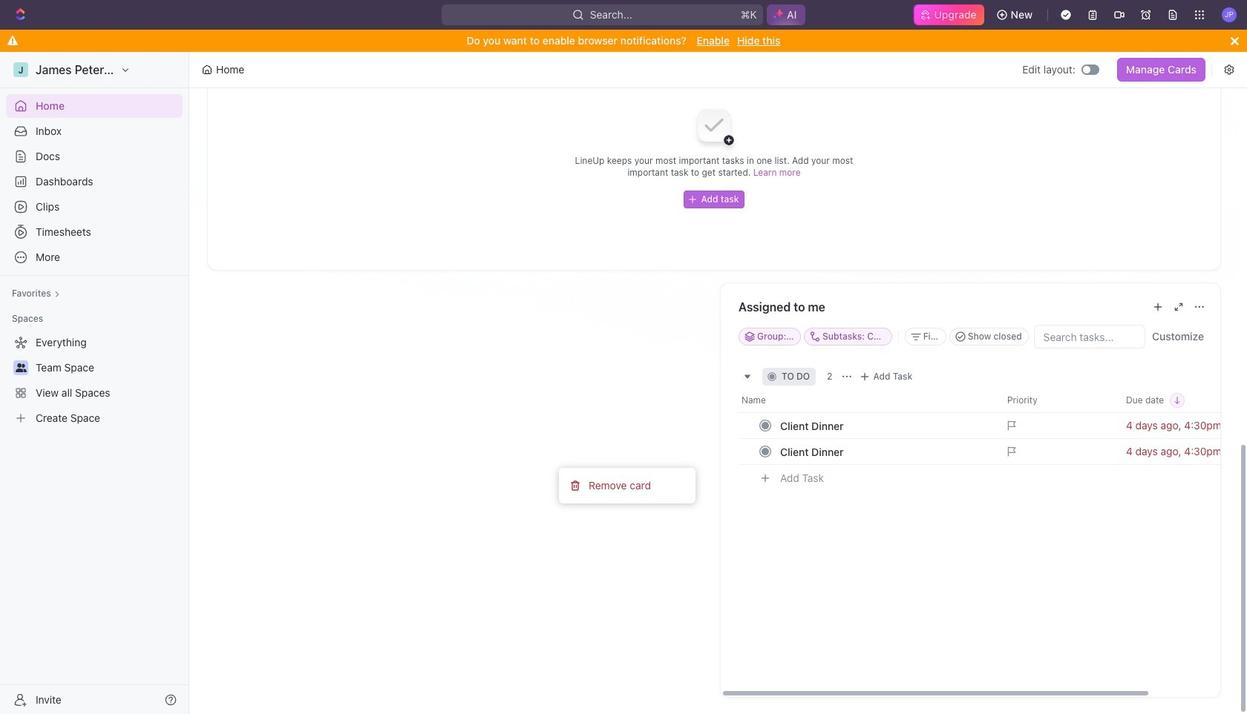 Task type: describe. For each thing, give the bounding box(es) containing it.
Search tasks... text field
[[1035, 326, 1145, 348]]



Task type: vqa. For each thing, say whether or not it's contained in the screenshot.
search tasks... text box
yes



Task type: locate. For each thing, give the bounding box(es) containing it.
tree inside sidebar navigation
[[6, 331, 183, 431]]

sidebar navigation
[[0, 52, 189, 715]]

tree
[[6, 331, 183, 431]]



